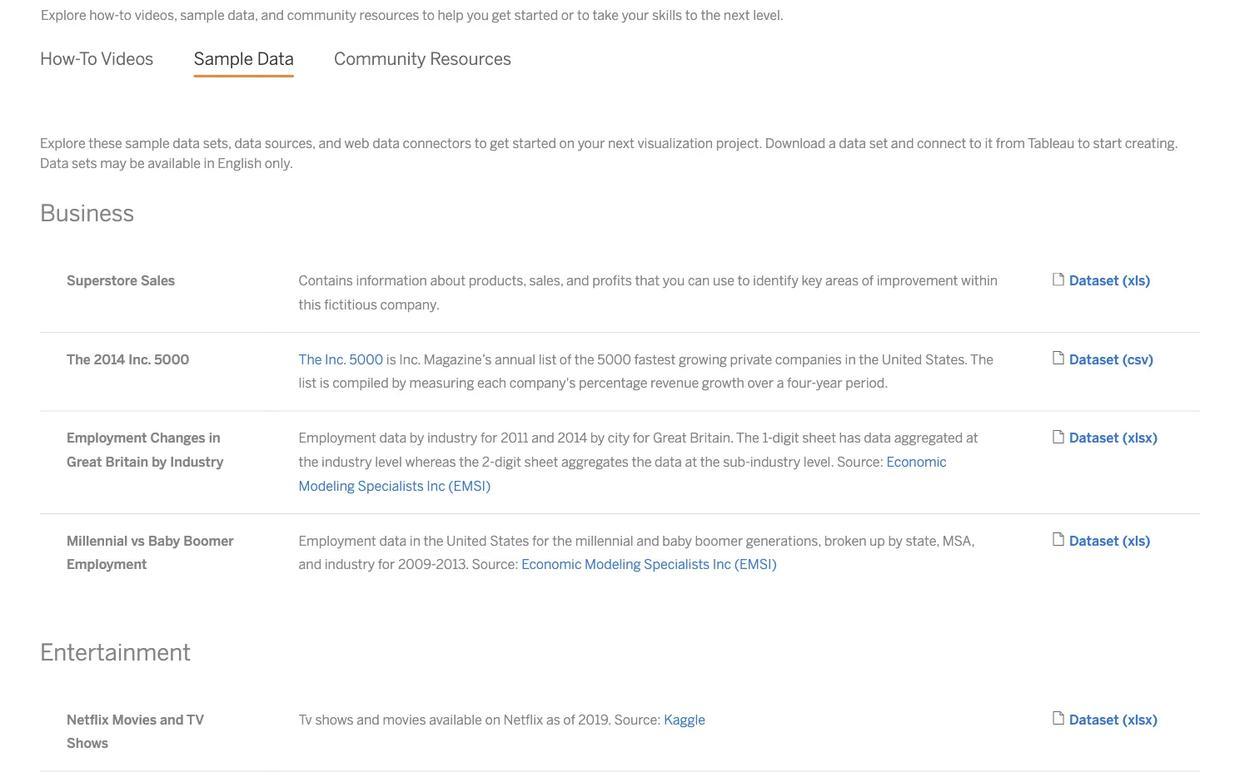 Task type: vqa. For each thing, say whether or not it's contained in the screenshot.
WANT
no



Task type: describe. For each thing, give the bounding box(es) containing it.
millennial vs baby boomer employment
[[67, 533, 234, 573]]

how-
[[89, 7, 119, 23]]

sales
[[141, 273, 175, 289]]

help
[[438, 7, 464, 23]]

annual
[[495, 352, 536, 368]]

by inside the "is inc. magazine's annual list of the 5000 fastest growing private companies in the united states. the list is compiled by measuring each company's percentage revenue growth over a four-year period."
[[392, 376, 406, 392]]

0 vertical spatial at
[[966, 430, 978, 446]]

how-
[[40, 49, 79, 70]]

started for on
[[512, 135, 556, 151]]

for right states
[[532, 533, 549, 549]]

set
[[869, 135, 888, 151]]

broken
[[824, 533, 866, 549]]

1 horizontal spatial next
[[724, 7, 750, 23]]

( for contains information about products, sales, and profits that you can use to identify key areas of improvement within this fictitious company.
[[1122, 273, 1128, 289]]

you inside contains information about products, sales, and profits that you can use to identify key areas of improvement within this fictitious company.
[[663, 273, 685, 289]]

industry inside "employment data in the united states for the millennial and baby boomer generations, broken up by state, msa, and industry for 2009-2013. source:"
[[325, 557, 375, 573]]

netflix movies and tv shows
[[67, 712, 204, 752]]

source: inside employment data by industry for 2011 and 2014 by city for great britain. the 1-digit sheet has data aggregated at the industry level whereas the 2-digit sheet aggregates the data at the sub-industry level. source:
[[837, 454, 884, 470]]

5 dataset from the top
[[1069, 712, 1119, 728]]

the inside the "is inc. magazine's annual list of the 5000 fastest growing private companies in the united states. the list is compiled by measuring each company's percentage revenue growth over a four-year period."
[[970, 352, 993, 368]]

over
[[747, 376, 774, 392]]

1 5000 from the left
[[154, 352, 189, 368]]

improvement
[[877, 273, 958, 289]]

and inside netflix movies and tv shows
[[160, 712, 184, 728]]

data left set
[[839, 135, 866, 151]]

(emsi) for and
[[734, 557, 777, 573]]

0 horizontal spatial at
[[685, 454, 697, 470]]

britain
[[105, 454, 148, 470]]

movies
[[112, 712, 157, 728]]

available inside explore these sample data sets, data sources, and web data connectors to get started on your next visualization project. download a data set and connect to it from tableau to start creating. data sets may be available in english only.
[[148, 155, 201, 171]]

economic for for
[[521, 557, 582, 573]]

of inside the "is inc. magazine's annual list of the 5000 fastest growing private companies in the united states. the list is compiled by measuring each company's percentage revenue growth over a four-year period."
[[560, 352, 571, 368]]

1 horizontal spatial is
[[386, 352, 396, 368]]

the right skills
[[701, 7, 721, 23]]

0 horizontal spatial on
[[485, 712, 500, 728]]

sample data
[[194, 49, 294, 70]]

baby
[[148, 533, 180, 549]]

) for employment data in the united states for the millennial and baby boomer generations, broken up by state, msa, and industry for 2009-2013. source:
[[1145, 533, 1151, 549]]

in inside explore these sample data sets, data sources, and web data connectors to get started on your next visualization project. download a data set and connect to it from tableau to start creating. data sets may be available in english only.
[[204, 155, 215, 171]]

this
[[299, 297, 321, 313]]

millennial
[[575, 533, 633, 549]]

shows
[[67, 736, 108, 752]]

xlsx for kaggle
[[1128, 712, 1152, 728]]

level
[[375, 454, 402, 470]]

dataset ( xlsx ) for kaggle
[[1069, 712, 1158, 728]]

to left help on the top left of page
[[422, 7, 435, 23]]

data right 'web'
[[372, 135, 400, 151]]

level. inside employment data by industry for 2011 and 2014 by city for great britain. the 1-digit sheet has data aggregated at the industry level whereas the 2-digit sheet aggregates the data at the sub-industry level. source:
[[804, 454, 834, 470]]

1 horizontal spatial source:
[[614, 712, 661, 728]]

superstore sales
[[67, 273, 175, 289]]

boomer
[[183, 533, 234, 549]]

data up level
[[379, 430, 407, 446]]

english
[[218, 155, 262, 171]]

kaggle
[[664, 712, 705, 728]]

modeling for source:
[[585, 557, 641, 573]]

sample inside explore these sample data sets, data sources, and web data connectors to get started on your next visualization project. download a data set and connect to it from tableau to start creating. data sets may be available in english only.
[[125, 135, 170, 151]]

employment for employment data in the united states for the millennial and baby boomer generations, broken up by state, msa, and industry for 2009-2013. source:
[[299, 533, 376, 549]]

csv
[[1127, 352, 1148, 368]]

company.
[[380, 297, 440, 313]]

kaggle link
[[664, 712, 705, 728]]

aggregates
[[561, 454, 629, 470]]

within
[[961, 273, 998, 289]]

start
[[1093, 135, 1122, 151]]

sets
[[72, 155, 97, 171]]

the left millennial
[[552, 533, 572, 549]]

2013.
[[436, 557, 469, 573]]

2 ( from the top
[[1122, 352, 1127, 368]]

2011
[[501, 430, 529, 446]]

growing
[[679, 352, 727, 368]]

generations,
[[746, 533, 821, 549]]

visualization
[[637, 135, 713, 151]]

2 vertical spatial of
[[563, 712, 575, 728]]

tableau
[[1028, 135, 1075, 151]]

a inside explore these sample data sets, data sources, and web data connectors to get started on your next visualization project. download a data set and connect to it from tableau to start creating. data sets may be available in english only.
[[829, 135, 836, 151]]

millennial
[[67, 533, 128, 549]]

percentage
[[579, 376, 647, 392]]

project.
[[716, 135, 762, 151]]

the inside employment data by industry for 2011 and 2014 by city for great britain. the 1-digit sheet has data aggregated at the industry level whereas the 2-digit sheet aggregates the data at the sub-industry level. source:
[[736, 430, 759, 446]]

areas
[[825, 273, 859, 289]]

0 vertical spatial sample
[[180, 7, 225, 23]]

tv shows and movies available on netflix as of 2019. source: kaggle
[[299, 712, 705, 728]]

started for or
[[514, 7, 558, 23]]

united inside "employment data in the united states for the millennial and baby boomer generations, broken up by state, msa, and industry for 2009-2013. source:"
[[446, 533, 487, 549]]

videos,
[[135, 7, 177, 23]]

about
[[430, 273, 466, 289]]

resources
[[430, 49, 511, 70]]

the inc. 5000
[[299, 352, 383, 368]]

fictitious
[[324, 297, 377, 313]]

1 vertical spatial digit
[[495, 454, 521, 470]]

in inside the "is inc. magazine's annual list of the 5000 fastest growing private companies in the united states. the list is compiled by measuring each company's percentage revenue growth over a four-year period."
[[845, 352, 856, 368]]

key
[[802, 273, 822, 289]]

profits
[[592, 273, 632, 289]]

2019.
[[578, 712, 611, 728]]

employment changes in great britain by industry
[[67, 430, 224, 470]]

economic modeling specialists inc (emsi) link for city
[[299, 454, 947, 494]]

0 vertical spatial you
[[467, 7, 489, 23]]

dataset ( xls ) for within
[[1069, 273, 1151, 289]]

baby
[[662, 533, 692, 549]]

economic for at
[[887, 454, 947, 470]]

or
[[561, 7, 574, 23]]

specialists for level
[[358, 478, 424, 494]]

may
[[100, 155, 126, 171]]

magazine's
[[424, 352, 492, 368]]

employment data by industry for 2011 and 2014 by city for great britain. the 1-digit sheet has data aggregated at the industry level whereas the 2-digit sheet aggregates the data at the sub-industry level. source:
[[299, 430, 978, 470]]

can
[[688, 273, 710, 289]]

shows
[[315, 712, 354, 728]]

tv
[[299, 712, 312, 728]]

to left the start
[[1078, 135, 1090, 151]]

1 inc. from the left
[[129, 352, 151, 368]]

xlsx for economic modeling specialists inc (emsi)
[[1128, 430, 1152, 446]]

to right skills
[[685, 7, 698, 23]]

employment for employment data by industry for 2011 and 2014 by city for great britain. the 1-digit sheet has data aggregated at the industry level whereas the 2-digit sheet aggregates the data at the sub-industry level. source:
[[299, 430, 376, 446]]

(emsi) for city
[[448, 478, 491, 494]]

data up english
[[234, 135, 262, 151]]

states
[[490, 533, 529, 549]]

united inside the "is inc. magazine's annual list of the 5000 fastest growing private companies in the united states. the list is compiled by measuring each company's percentage revenue growth over a four-year period."
[[882, 352, 922, 368]]

economic modeling specialists inc (emsi) for and
[[521, 557, 777, 573]]

data left sub-
[[655, 454, 682, 470]]

four-
[[787, 376, 816, 392]]

britain.
[[690, 430, 734, 446]]

community
[[334, 49, 426, 70]]

community resources link
[[334, 37, 511, 82]]

creating.
[[1125, 135, 1178, 151]]

identify
[[753, 273, 799, 289]]

community
[[287, 7, 356, 23]]

fastest
[[634, 352, 676, 368]]

inc. for the inc. 5000
[[325, 352, 346, 368]]

source: inside "employment data in the united states for the millennial and baby boomer generations, broken up by state, msa, and industry for 2009-2013. source:"
[[472, 557, 518, 573]]

the down this
[[299, 352, 322, 368]]

2 netflix from the left
[[504, 712, 543, 728]]

community resources
[[334, 49, 511, 70]]

of inside contains information about products, sales, and profits that you can use to identify key areas of improvement within this fictitious company.
[[862, 273, 874, 289]]

skills
[[652, 7, 682, 23]]

2 dataset from the top
[[1069, 352, 1119, 368]]

0 horizontal spatial list
[[299, 376, 317, 392]]



Task type: locate. For each thing, give the bounding box(es) containing it.
1 vertical spatial dataset ( xlsx )
[[1069, 712, 1158, 728]]

1 vertical spatial available
[[429, 712, 482, 728]]

data right has
[[864, 430, 891, 446]]

the up percentage
[[574, 352, 594, 368]]

1-
[[762, 430, 773, 446]]

2 inc. from the left
[[325, 352, 346, 368]]

data inside "employment data in the united states for the millennial and baby boomer generations, broken up by state, msa, and industry for 2009-2013. source:"
[[379, 533, 407, 549]]

it
[[985, 135, 993, 151]]

explore inside explore these sample data sets, data sources, and web data connectors to get started on your next visualization project. download a data set and connect to it from tableau to start creating. data sets may be available in english only.
[[40, 135, 86, 151]]

to
[[119, 7, 132, 23], [422, 7, 435, 23], [577, 7, 590, 23], [685, 7, 698, 23], [474, 135, 487, 151], [969, 135, 982, 151], [1078, 135, 1090, 151], [737, 273, 750, 289]]

1 horizontal spatial your
[[622, 7, 649, 23]]

)
[[1145, 273, 1151, 289], [1148, 352, 1154, 368], [1152, 430, 1158, 446], [1145, 533, 1151, 549], [1152, 712, 1158, 728]]

0 vertical spatial get
[[492, 7, 511, 23]]

0 vertical spatial level.
[[753, 7, 784, 23]]

1 vertical spatial dataset ( xls )
[[1069, 533, 1151, 549]]

0 vertical spatial economic modeling specialists inc (emsi)
[[299, 454, 947, 494]]

sources,
[[265, 135, 316, 151]]

digit down the 'four-'
[[773, 430, 799, 446]]

to right or
[[577, 7, 590, 23]]

1 vertical spatial xls
[[1128, 533, 1145, 549]]

specialists for source:
[[644, 557, 710, 573]]

sheet down 2011
[[524, 454, 558, 470]]

0 vertical spatial dataset ( xlsx )
[[1069, 430, 1158, 446]]

dataset ( xlsx )
[[1069, 430, 1158, 446], [1069, 712, 1158, 728]]

1 horizontal spatial level.
[[804, 454, 834, 470]]

1 vertical spatial great
[[67, 454, 102, 470]]

sales,
[[529, 273, 563, 289]]

employment inside employment changes in great britain by industry
[[67, 430, 147, 446]]

explore how-to videos, sample data, and community resources to help you get started or to take your skills to the next level.
[[41, 7, 784, 23]]

sample up be
[[125, 135, 170, 151]]

0 horizontal spatial sample
[[125, 135, 170, 151]]

tv
[[187, 712, 204, 728]]

started inside explore these sample data sets, data sources, and web data connectors to get started on your next visualization project. download a data set and connect to it from tableau to start creating. data sets may be available in english only.
[[512, 135, 556, 151]]

4 ( from the top
[[1122, 533, 1128, 549]]

1 horizontal spatial 5000
[[349, 352, 383, 368]]

next inside explore these sample data sets, data sources, and web data connectors to get started on your next visualization project. download a data set and connect to it from tableau to start creating. data sets may be available in english only.
[[608, 135, 634, 151]]

employment for employment changes in great britain by industry
[[67, 430, 147, 446]]

1 vertical spatial united
[[446, 533, 487, 549]]

great left britain
[[67, 454, 102, 470]]

take
[[593, 7, 619, 23]]

inc inside economic modeling specialists inc (emsi)
[[427, 478, 445, 494]]

3 ( from the top
[[1122, 430, 1128, 446]]

1 horizontal spatial netflix
[[504, 712, 543, 728]]

1 horizontal spatial modeling
[[585, 557, 641, 573]]

industry up whereas
[[427, 430, 478, 446]]

to right use
[[737, 273, 750, 289]]

employment inside employment data by industry for 2011 and 2014 by city for great britain. the 1-digit sheet has data aggregated at the industry level whereas the 2-digit sheet aggregates the data at the sub-industry level. source:
[[299, 430, 376, 446]]

2 xls from the top
[[1128, 533, 1145, 549]]

xls
[[1128, 273, 1145, 289], [1128, 533, 1145, 549]]

1 vertical spatial data
[[40, 155, 69, 171]]

0 horizontal spatial economic
[[521, 557, 582, 573]]

as
[[546, 712, 560, 728]]

1 vertical spatial sheet
[[524, 454, 558, 470]]

download
[[765, 135, 826, 151]]

data left sets,
[[173, 135, 200, 151]]

0 vertical spatial digit
[[773, 430, 799, 446]]

5000 up changes
[[154, 352, 189, 368]]

get right help on the top left of page
[[492, 7, 511, 23]]

0 horizontal spatial a
[[777, 376, 784, 392]]

0 vertical spatial xlsx
[[1128, 430, 1152, 446]]

explore for explore these sample data sets, data sources, and web data connectors to get started on your next visualization project. download a data set and connect to it from tableau to start creating. data sets may be available in english only.
[[40, 135, 86, 151]]

0 horizontal spatial 2014
[[94, 352, 125, 368]]

modeling for level
[[299, 478, 355, 494]]

economic down "aggregated"
[[887, 454, 947, 470]]

inc. up measuring
[[399, 352, 421, 368]]

sheet
[[802, 430, 836, 446], [524, 454, 558, 470]]

and inside contains information about products, sales, and profits that you can use to identify key areas of improvement within this fictitious company.
[[566, 273, 589, 289]]

inc down whereas
[[427, 478, 445, 494]]

1 dataset from the top
[[1069, 273, 1119, 289]]

economic modeling specialists inc (emsi) link for and
[[521, 557, 777, 573]]

united up period.
[[882, 352, 922, 368]]

is inc. magazine's annual list of the 5000 fastest growing private companies in the united states. the list is compiled by measuring each company's percentage revenue growth over a four-year period.
[[299, 352, 993, 392]]

1 horizontal spatial sheet
[[802, 430, 836, 446]]

0 horizontal spatial specialists
[[358, 478, 424, 494]]

aggregated
[[894, 430, 963, 446]]

inc down boomer
[[713, 557, 731, 573]]

netflix up shows
[[67, 712, 109, 728]]

1 horizontal spatial digit
[[773, 430, 799, 446]]

boomer
[[695, 533, 743, 549]]

2-
[[482, 454, 495, 470]]

a right 'download'
[[829, 135, 836, 151]]

by right up
[[888, 533, 903, 549]]

the left 2-
[[459, 454, 479, 470]]

2 horizontal spatial 5000
[[597, 352, 631, 368]]

great left britain.
[[653, 430, 687, 446]]

data left sets
[[40, 155, 69, 171]]

0 vertical spatial great
[[653, 430, 687, 446]]

2014 down superstore
[[94, 352, 125, 368]]

1 vertical spatial sample
[[125, 135, 170, 151]]

for left 2009-
[[378, 557, 395, 573]]

next right skills
[[724, 7, 750, 23]]

explore left how-
[[41, 7, 86, 23]]

0 horizontal spatial netflix
[[67, 712, 109, 728]]

( for employment data by industry for 2011 and 2014 by city for great britain. the 1-digit sheet has data aggregated at the industry level whereas the 2-digit sheet aggregates the data at the sub-industry level. source:
[[1122, 430, 1128, 446]]

to
[[79, 49, 97, 70]]

vs
[[131, 533, 145, 549]]

started
[[514, 7, 558, 23], [512, 135, 556, 151]]

year
[[816, 376, 842, 392]]

netflix
[[67, 712, 109, 728], [504, 712, 543, 728]]

by down changes
[[152, 454, 167, 470]]

0 horizontal spatial sheet
[[524, 454, 558, 470]]

1 vertical spatial xlsx
[[1128, 712, 1152, 728]]

0 vertical spatial economic modeling specialists inc (emsi) link
[[299, 454, 947, 494]]

2 5000 from the left
[[349, 352, 383, 368]]

0 horizontal spatial level.
[[753, 7, 784, 23]]

0 horizontal spatial data
[[40, 155, 69, 171]]

industry
[[170, 454, 224, 470]]

in inside employment changes in great britain by industry
[[209, 430, 220, 446]]

sample
[[194, 49, 253, 70]]

0 horizontal spatial (emsi)
[[448, 478, 491, 494]]

0 vertical spatial modeling
[[299, 478, 355, 494]]

from
[[996, 135, 1025, 151]]

( for employment data in the united states for the millennial and baby boomer generations, broken up by state, msa, and industry for 2009-2013. source:
[[1122, 533, 1128, 549]]

1 vertical spatial inc
[[713, 557, 731, 573]]

and inside employment data by industry for 2011 and 2014 by city for great britain. the 1-digit sheet has data aggregated at the industry level whereas the 2-digit sheet aggregates the data at the sub-industry level. source:
[[532, 430, 555, 446]]

to right connectors
[[474, 135, 487, 151]]

1 vertical spatial economic modeling specialists inc (emsi) link
[[521, 557, 777, 573]]

1 vertical spatial 2014
[[558, 430, 587, 446]]

is up compiled
[[386, 352, 396, 368]]

the down britain.
[[700, 454, 720, 470]]

1 horizontal spatial 2014
[[558, 430, 587, 446]]

by left the city
[[590, 430, 605, 446]]

by up whereas
[[410, 430, 424, 446]]

to inside contains information about products, sales, and profits that you can use to identify key areas of improvement within this fictitious company.
[[737, 273, 750, 289]]

dataset ( xlsx ) for economic modeling specialists inc (emsi)
[[1069, 430, 1158, 446]]

of
[[862, 273, 874, 289], [560, 352, 571, 368], [563, 712, 575, 728]]

your inside explore these sample data sets, data sources, and web data connectors to get started on your next visualization project. download a data set and connect to it from tableau to start creating. data sets may be available in english only.
[[578, 135, 605, 151]]

the left level
[[299, 454, 319, 470]]

data,
[[228, 7, 258, 23]]

dataset ( xls ) for msa,
[[1069, 533, 1151, 549]]

in up industry on the bottom
[[209, 430, 220, 446]]

for up 2-
[[481, 430, 498, 446]]

explore these sample data sets, data sources, and web data connectors to get started on your next visualization project. download a data set and connect to it from tableau to start creating. data sets may be available in english only.
[[40, 135, 1178, 171]]

) for employment data by industry for 2011 and 2014 by city for great britain. the 1-digit sheet has data aggregated at the industry level whereas the 2-digit sheet aggregates the data at the sub-industry level. source:
[[1152, 430, 1158, 446]]

2 horizontal spatial inc.
[[399, 352, 421, 368]]

sample
[[180, 7, 225, 23], [125, 135, 170, 151]]

for right the city
[[633, 430, 650, 446]]

at down britain.
[[685, 454, 697, 470]]

1 horizontal spatial at
[[966, 430, 978, 446]]

superstore
[[67, 273, 137, 289]]

available right be
[[148, 155, 201, 171]]

next
[[724, 7, 750, 23], [608, 135, 634, 151]]

1 ( from the top
[[1122, 273, 1128, 289]]

changes
[[150, 430, 205, 446]]

0 horizontal spatial is
[[320, 376, 329, 392]]

data up 2009-
[[379, 533, 407, 549]]

specialists down level
[[358, 478, 424, 494]]

a
[[829, 135, 836, 151], [777, 376, 784, 392]]

1 vertical spatial your
[[578, 135, 605, 151]]

(emsi) down generations,
[[734, 557, 777, 573]]

0 horizontal spatial next
[[608, 135, 634, 151]]

(emsi)
[[448, 478, 491, 494], [734, 557, 777, 573]]

0 vertical spatial on
[[559, 135, 575, 151]]

explore for explore how-to videos, sample data, and community resources to help you get started or to take your skills to the next level.
[[41, 7, 86, 23]]

economic modeling specialists inc (emsi) down the city
[[299, 454, 947, 494]]

dataset
[[1069, 273, 1119, 289], [1069, 352, 1119, 368], [1069, 430, 1119, 446], [1069, 533, 1119, 549], [1069, 712, 1119, 728]]

inc. down "sales"
[[129, 352, 151, 368]]

the up 2009-
[[424, 533, 443, 549]]

your
[[622, 7, 649, 23], [578, 135, 605, 151]]

company's
[[509, 376, 576, 392]]

in up period.
[[845, 352, 856, 368]]

is down the inc. 5000 link
[[320, 376, 329, 392]]

employment inside "employment data in the united states for the millennial and baby boomer generations, broken up by state, msa, and industry for 2009-2013. source:"
[[299, 533, 376, 549]]

0 vertical spatial started
[[514, 7, 558, 23]]

entertainment
[[40, 639, 191, 667]]

a inside the "is inc. magazine's annual list of the 5000 fastest growing private companies in the united states. the list is compiled by measuring each company's percentage revenue growth over a four-year period."
[[777, 376, 784, 392]]

united up 2013.
[[446, 533, 487, 549]]

netflix left as
[[504, 712, 543, 728]]

in inside "employment data in the united states for the millennial and baby boomer generations, broken up by state, msa, and industry for 2009-2013. source:"
[[410, 533, 421, 549]]

products,
[[469, 273, 526, 289]]

inc for by
[[427, 478, 445, 494]]

1 horizontal spatial data
[[257, 49, 294, 70]]

data inside explore these sample data sets, data sources, and web data connectors to get started on your next visualization project. download a data set and connect to it from tableau to start creating. data sets may be available in english only.
[[40, 155, 69, 171]]

netflix inside netflix movies and tv shows
[[67, 712, 109, 728]]

1 vertical spatial next
[[608, 135, 634, 151]]

get
[[492, 7, 511, 23], [490, 135, 509, 151]]

data
[[173, 135, 200, 151], [234, 135, 262, 151], [372, 135, 400, 151], [839, 135, 866, 151], [379, 430, 407, 446], [864, 430, 891, 446], [655, 454, 682, 470], [379, 533, 407, 549]]

xls for contains information about products, sales, and profits that you can use to identify key areas of improvement within this fictitious company.
[[1128, 273, 1145, 289]]

2014
[[94, 352, 125, 368], [558, 430, 587, 446]]

2 horizontal spatial source:
[[837, 454, 884, 470]]

be
[[129, 155, 145, 171]]

inc. inside the "is inc. magazine's annual list of the 5000 fastest growing private companies in the united states. the list is compiled by measuring each company's percentage revenue growth over a four-year period."
[[399, 352, 421, 368]]

1 dataset ( xlsx ) from the top
[[1069, 430, 1158, 446]]

you right help on the top left of page
[[467, 7, 489, 23]]

specialists down baby
[[644, 557, 710, 573]]

dataset for contains information about products, sales, and profits that you can use to identify key areas of improvement within this fictitious company.
[[1069, 273, 1119, 289]]

industry left level
[[322, 454, 372, 470]]

economic modeling specialists inc (emsi) for city
[[299, 454, 947, 494]]

source:
[[837, 454, 884, 470], [472, 557, 518, 573], [614, 712, 661, 728]]

city
[[608, 430, 630, 446]]

information
[[356, 273, 427, 289]]

2014 inside employment data by industry for 2011 and 2014 by city for great britain. the 1-digit sheet has data aggregated at the industry level whereas the 2-digit sheet aggregates the data at the sub-industry level. source:
[[558, 430, 587, 446]]

use
[[713, 273, 734, 289]]

industry down the 1-
[[750, 454, 801, 470]]

0 vertical spatial 2014
[[94, 352, 125, 368]]

connect
[[917, 135, 966, 151]]

xls for employment data in the united states for the millennial and baby boomer generations, broken up by state, msa, and industry for 2009-2013. source:
[[1128, 533, 1145, 549]]

next left 'visualization'
[[608, 135, 634, 151]]

1 vertical spatial started
[[512, 135, 556, 151]]

list down the inc. 5000 link
[[299, 376, 317, 392]]

0 vertical spatial xls
[[1128, 273, 1145, 289]]

inc. for is inc. magazine's annual list of the 5000 fastest growing private companies in the united states. the list is compiled by measuring each company's percentage revenue growth over a four-year period.
[[399, 352, 421, 368]]

1 vertical spatial get
[[490, 135, 509, 151]]

0 vertical spatial explore
[[41, 7, 86, 23]]

of up company's
[[560, 352, 571, 368]]

1 vertical spatial level.
[[804, 454, 834, 470]]

source: right 2019.
[[614, 712, 661, 728]]

1 vertical spatial explore
[[40, 135, 86, 151]]

economic modeling specialists inc (emsi) link down the city
[[299, 454, 947, 494]]

0 horizontal spatial great
[[67, 454, 102, 470]]

0 horizontal spatial modeling
[[299, 478, 355, 494]]

inc for millennial
[[713, 557, 731, 573]]

2 dataset ( xls ) from the top
[[1069, 533, 1151, 549]]

in down sets,
[[204, 155, 215, 171]]

by inside employment changes in great britain by industry
[[152, 454, 167, 470]]

sets,
[[203, 135, 231, 151]]

period.
[[845, 376, 888, 392]]

1 horizontal spatial available
[[429, 712, 482, 728]]

explore
[[41, 7, 86, 23], [40, 135, 86, 151]]

4 dataset from the top
[[1069, 533, 1119, 549]]

the up period.
[[859, 352, 879, 368]]

economic modeling specialists inc (emsi) link
[[299, 454, 947, 494], [521, 557, 777, 573]]

business
[[40, 200, 134, 227]]

to left videos,
[[119, 7, 132, 23]]

specialists inside economic modeling specialists inc (emsi)
[[358, 478, 424, 494]]

available right the movies
[[429, 712, 482, 728]]

up
[[869, 533, 885, 549]]

growth
[[702, 376, 744, 392]]

3 5000 from the left
[[597, 352, 631, 368]]

get inside explore these sample data sets, data sources, and web data connectors to get started on your next visualization project. download a data set and connect to it from tableau to start creating. data sets may be available in english only.
[[490, 135, 509, 151]]

(
[[1122, 273, 1128, 289], [1122, 352, 1127, 368], [1122, 430, 1128, 446], [1122, 533, 1128, 549], [1122, 712, 1128, 728]]

1 horizontal spatial united
[[882, 352, 922, 368]]

1 vertical spatial specialists
[[644, 557, 710, 573]]

1 horizontal spatial list
[[539, 352, 557, 368]]

2 vertical spatial source:
[[614, 712, 661, 728]]

list up company's
[[539, 352, 557, 368]]

how-to videos
[[40, 49, 154, 70]]

1 xlsx from the top
[[1128, 430, 1152, 446]]

you
[[467, 7, 489, 23], [663, 273, 685, 289]]

1 horizontal spatial sample
[[180, 7, 225, 23]]

5000 up compiled
[[349, 352, 383, 368]]

0 horizontal spatial inc
[[427, 478, 445, 494]]

0 vertical spatial sheet
[[802, 430, 836, 446]]

available
[[148, 155, 201, 171], [429, 712, 482, 728]]

msa,
[[942, 533, 975, 549]]

1 vertical spatial economic
[[521, 557, 582, 573]]

the right states.
[[970, 352, 993, 368]]

5000 inside the "is inc. magazine's annual list of the 5000 fastest growing private companies in the united states. the list is compiled by measuring each company's percentage revenue growth over a four-year period."
[[597, 352, 631, 368]]

economic down states
[[521, 557, 582, 573]]

of right "areas"
[[862, 273, 874, 289]]

great inside employment changes in great britain by industry
[[67, 454, 102, 470]]

private
[[730, 352, 772, 368]]

0 vertical spatial data
[[257, 49, 294, 70]]

source: down has
[[837, 454, 884, 470]]

xlsx
[[1128, 430, 1152, 446], [1128, 712, 1152, 728]]

0 vertical spatial source:
[[837, 454, 884, 470]]

dataset for employment data by industry for 2011 and 2014 by city for great britain. the 1-digit sheet has data aggregated at the industry level whereas the 2-digit sheet aggregates the data at the sub-industry level. source:
[[1069, 430, 1119, 446]]

) for contains information about products, sales, and profits that you can use to identify key areas of improvement within this fictitious company.
[[1145, 273, 1151, 289]]

0 vertical spatial united
[[882, 352, 922, 368]]

list
[[539, 352, 557, 368], [299, 376, 317, 392]]

on inside explore these sample data sets, data sources, and web data connectors to get started on your next visualization project. download a data set and connect to it from tableau to start creating. data sets may be available in english only.
[[559, 135, 575, 151]]

0 vertical spatial list
[[539, 352, 557, 368]]

1 horizontal spatial great
[[653, 430, 687, 446]]

in
[[204, 155, 215, 171], [845, 352, 856, 368], [209, 430, 220, 446], [410, 533, 421, 549]]

videos
[[101, 49, 154, 70]]

digit down 2011
[[495, 454, 521, 470]]

state,
[[906, 533, 939, 549]]

0 horizontal spatial available
[[148, 155, 201, 171]]

2014 up aggregates
[[558, 430, 587, 446]]

3 inc. from the left
[[399, 352, 421, 368]]

0 vertical spatial inc
[[427, 478, 445, 494]]

explore up sets
[[40, 135, 86, 151]]

1 horizontal spatial (emsi)
[[734, 557, 777, 573]]

web
[[344, 135, 369, 151]]

2 xlsx from the top
[[1128, 712, 1152, 728]]

industry left 2009-
[[325, 557, 375, 573]]

1 vertical spatial economic modeling specialists inc (emsi)
[[521, 557, 777, 573]]

sample data link
[[194, 37, 294, 82]]

1 vertical spatial modeling
[[585, 557, 641, 573]]

get for you
[[492, 7, 511, 23]]

of right as
[[563, 712, 575, 728]]

1 horizontal spatial on
[[559, 135, 575, 151]]

resources
[[359, 7, 419, 23]]

in up 2009-
[[410, 533, 421, 549]]

by inside "employment data in the united states for the millennial and baby boomer generations, broken up by state, msa, and industry for 2009-2013. source:"
[[888, 533, 903, 549]]

1 xls from the top
[[1128, 273, 1145, 289]]

great inside employment data by industry for 2011 and 2014 by city for great britain. the 1-digit sheet has data aggregated at the industry level whereas the 2-digit sheet aggregates the data at the sub-industry level. source:
[[653, 430, 687, 446]]

2 dataset ( xlsx ) from the top
[[1069, 712, 1158, 728]]

5000 up percentage
[[597, 352, 631, 368]]

1 horizontal spatial economic
[[887, 454, 947, 470]]

inc. up compiled
[[325, 352, 346, 368]]

dataset for employment data in the united states for the millennial and baby boomer generations, broken up by state, msa, and industry for 2009-2013. source:
[[1069, 533, 1119, 549]]

0 horizontal spatial you
[[467, 7, 489, 23]]

3 dataset from the top
[[1069, 430, 1119, 446]]

1 netflix from the left
[[67, 712, 109, 728]]

the right aggregates
[[632, 454, 652, 470]]

to left the 'it'
[[969, 135, 982, 151]]

economic modeling specialists inc (emsi) link down baby
[[521, 557, 777, 573]]

inc.
[[129, 352, 151, 368], [325, 352, 346, 368], [399, 352, 421, 368]]

(emsi) down 2-
[[448, 478, 491, 494]]

modeling
[[299, 478, 355, 494], [585, 557, 641, 573]]

employment inside millennial vs baby boomer employment
[[67, 557, 147, 573]]

0 horizontal spatial source:
[[472, 557, 518, 573]]

get right connectors
[[490, 135, 509, 151]]

0 vertical spatial of
[[862, 273, 874, 289]]

1 horizontal spatial inc
[[713, 557, 731, 573]]

1 horizontal spatial inc.
[[325, 352, 346, 368]]

measuring
[[409, 376, 474, 392]]

0 vertical spatial economic
[[887, 454, 947, 470]]

0 vertical spatial next
[[724, 7, 750, 23]]

1 dataset ( xls ) from the top
[[1069, 273, 1151, 289]]

1 vertical spatial at
[[685, 454, 697, 470]]

sample left data,
[[180, 7, 225, 23]]

get for to
[[490, 135, 509, 151]]

1 horizontal spatial you
[[663, 273, 685, 289]]

sheet left has
[[802, 430, 836, 446]]

the down superstore
[[67, 352, 91, 368]]

the left the 1-
[[736, 430, 759, 446]]

economic inside economic modeling specialists inc (emsi)
[[887, 454, 947, 470]]

5 ( from the top
[[1122, 712, 1128, 728]]

1 vertical spatial is
[[320, 376, 329, 392]]

connectors
[[403, 135, 471, 151]]

economic modeling specialists inc (emsi) down baby
[[521, 557, 777, 573]]

source: down states
[[472, 557, 518, 573]]

is
[[386, 352, 396, 368], [320, 376, 329, 392]]

a right over
[[777, 376, 784, 392]]



